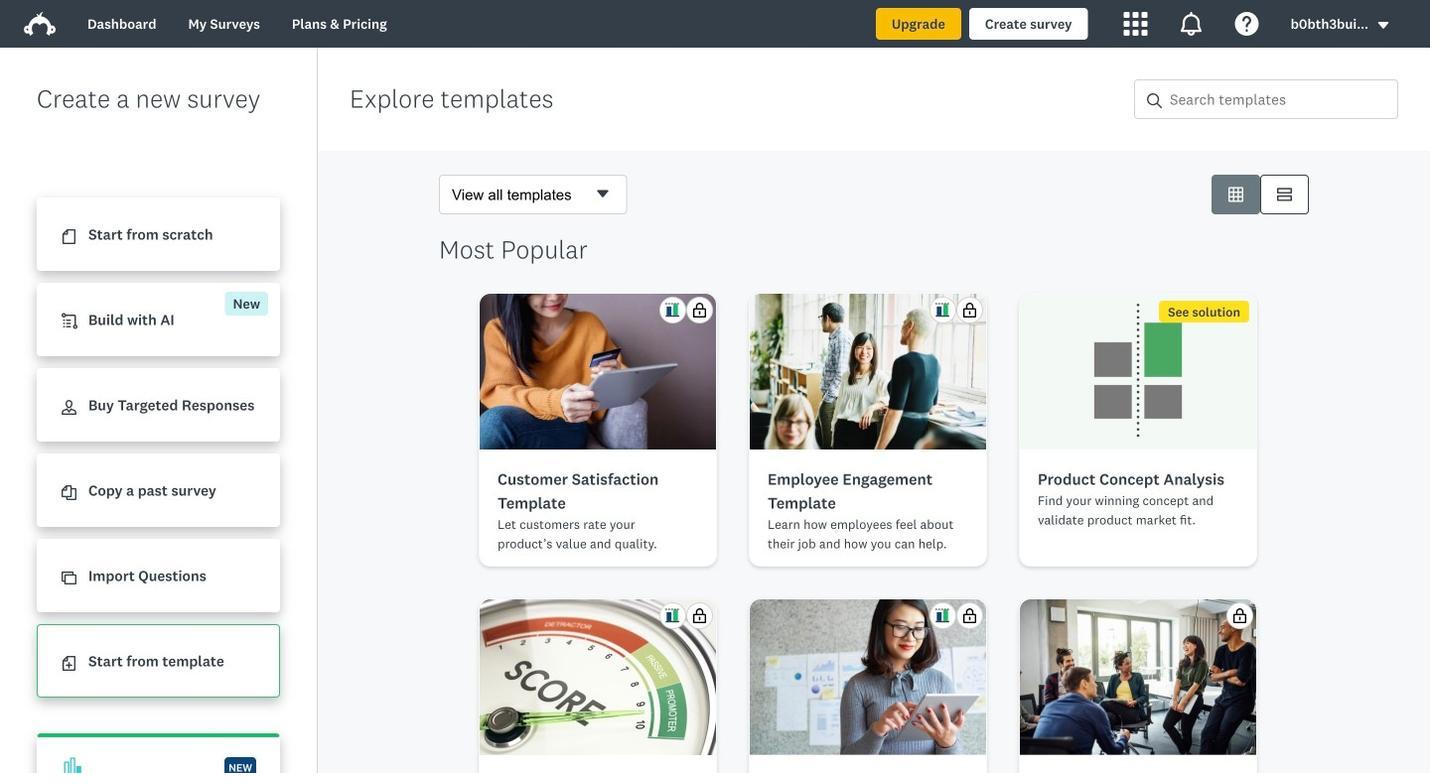 Task type: vqa. For each thing, say whether or not it's contained in the screenshot.
employee engagement template "image"
yes



Task type: describe. For each thing, give the bounding box(es) containing it.
clone image
[[62, 571, 76, 586]]

lock image for 'net promoter® score (nps) template' image
[[692, 609, 707, 624]]

grid image
[[1228, 187, 1243, 202]]

notification center icon image
[[1179, 12, 1203, 36]]

lock image for software and app customer feedback with nps® image
[[962, 609, 977, 624]]

customer satisfaction template image
[[480, 294, 716, 450]]

search image
[[1147, 93, 1162, 108]]

surveymonkey-paradigm belonging and inclusion template image
[[1020, 600, 1256, 756]]

help icon image
[[1235, 12, 1259, 36]]

1 brand logo image from the top
[[24, 8, 56, 40]]

product concept analysis image
[[1020, 294, 1256, 450]]



Task type: locate. For each thing, give the bounding box(es) containing it.
0 vertical spatial lock image
[[692, 303, 707, 318]]

documentplus image
[[62, 657, 76, 672]]

user image
[[62, 400, 76, 415]]

2 lock image from the top
[[692, 609, 707, 624]]

lock image
[[692, 303, 707, 318], [692, 609, 707, 624]]

1 vertical spatial lock image
[[692, 609, 707, 624]]

documentclone image
[[62, 486, 76, 501]]

textboxmultiple image
[[1277, 187, 1292, 202]]

brand logo image
[[24, 8, 56, 40], [24, 12, 56, 36]]

products icon image
[[1124, 12, 1148, 36], [1124, 12, 1148, 36]]

1 lock image from the top
[[692, 303, 707, 318]]

document image
[[62, 230, 76, 245]]

dropdown arrow icon image
[[1376, 18, 1390, 32], [1378, 22, 1389, 29]]

software and app customer feedback with nps® image
[[750, 600, 986, 756]]

lock image for customer satisfaction template image
[[692, 303, 707, 318]]

lock image for employee engagement template image in the right of the page
[[962, 303, 977, 318]]

2 brand logo image from the top
[[24, 12, 56, 36]]

lock image
[[962, 303, 977, 318], [962, 609, 977, 624], [1232, 609, 1247, 624]]

Search templates field
[[1162, 80, 1397, 118]]

net promoter® score (nps) template image
[[480, 600, 716, 756]]

employee engagement template image
[[750, 294, 986, 450]]



